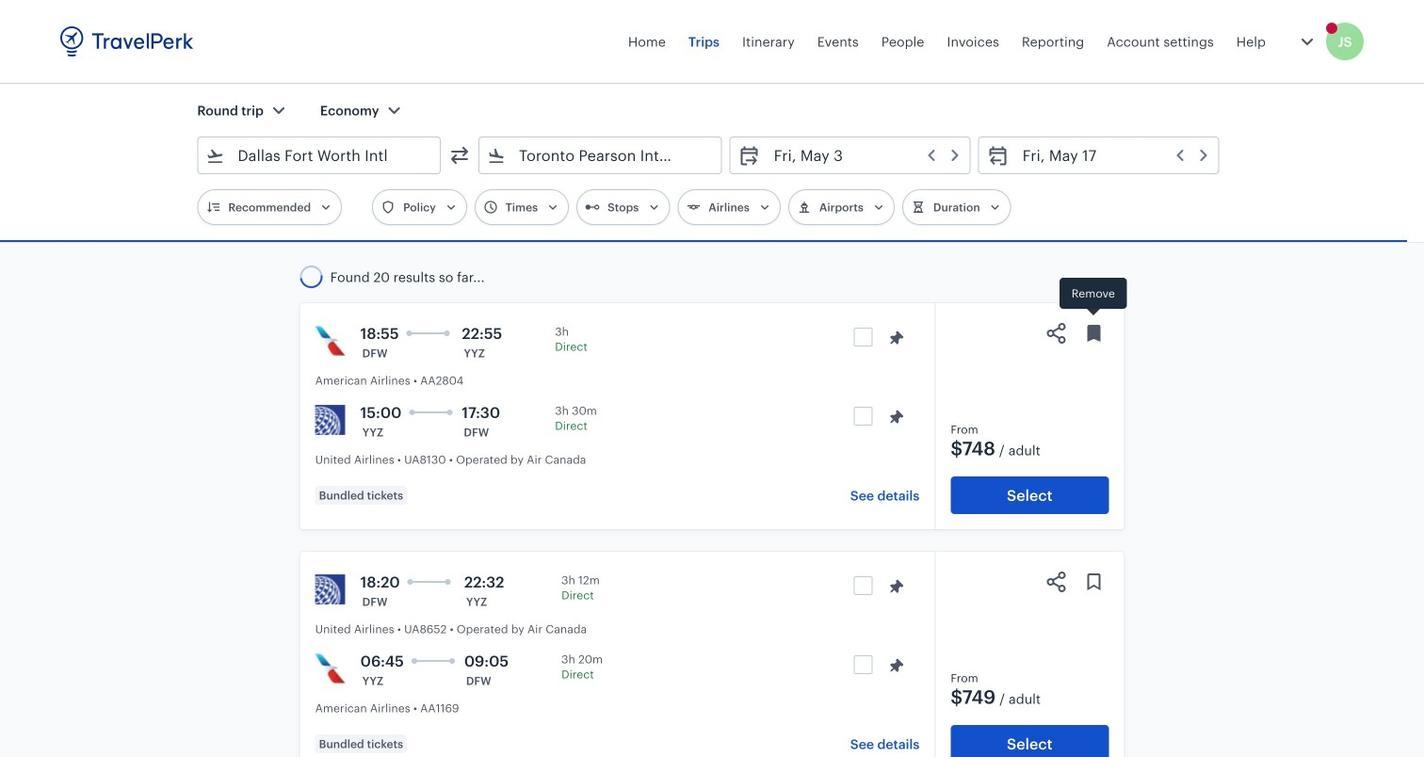 Task type: describe. For each thing, give the bounding box(es) containing it.
From search field
[[225, 140, 416, 171]]

1 united airlines image from the top
[[315, 405, 345, 435]]

Return field
[[1010, 140, 1211, 171]]

2 united airlines image from the top
[[315, 575, 345, 605]]



Task type: locate. For each thing, give the bounding box(es) containing it.
0 vertical spatial united airlines image
[[315, 405, 345, 435]]

united airlines image
[[315, 405, 345, 435], [315, 575, 345, 605]]

united airlines image up american airlines icon
[[315, 575, 345, 605]]

united airlines image down american airlines image
[[315, 405, 345, 435]]

american airlines image
[[315, 654, 345, 684]]

tooltip
[[1060, 278, 1128, 318]]

Depart field
[[761, 140, 963, 171]]

american airlines image
[[315, 326, 345, 356]]

To search field
[[506, 140, 697, 171]]

1 vertical spatial united airlines image
[[315, 575, 345, 605]]



Task type: vqa. For each thing, say whether or not it's contained in the screenshot.
'tooltip'
yes



